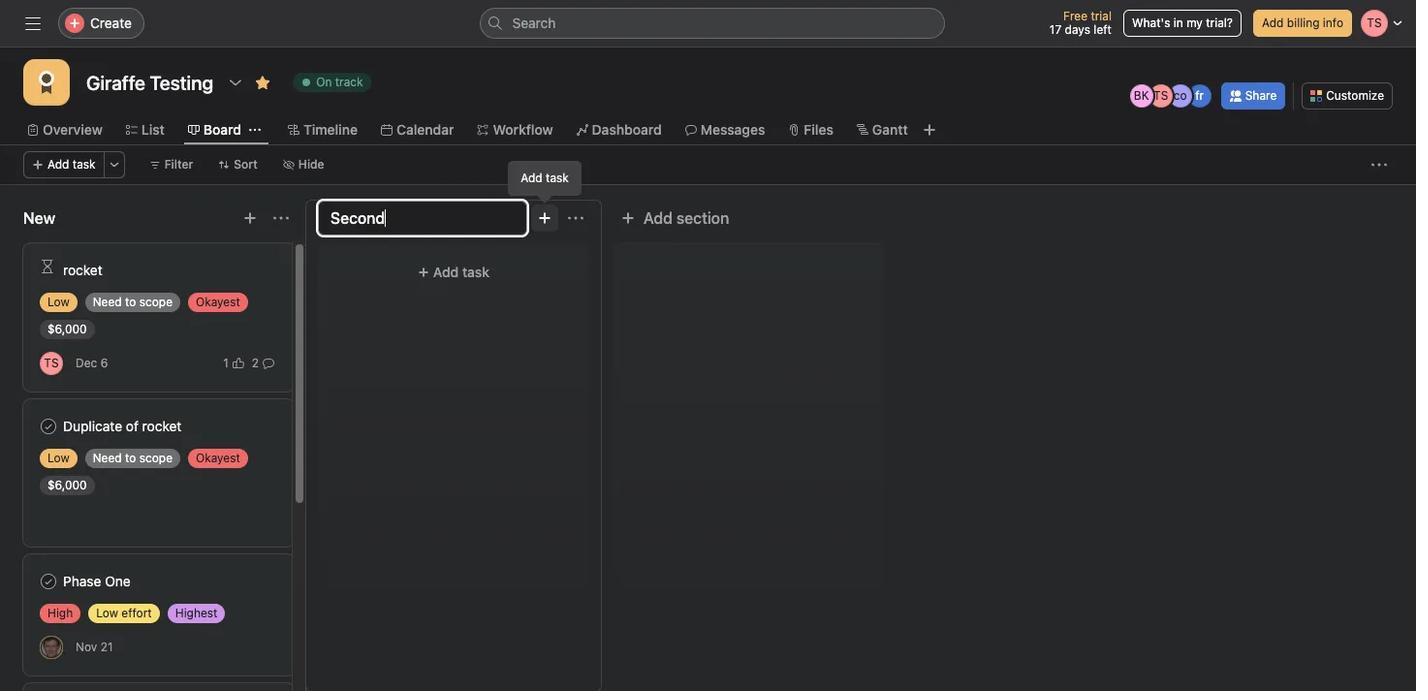 Task type: vqa. For each thing, say whether or not it's contained in the screenshot.
sort DROPDOWN BUTTON
yes



Task type: describe. For each thing, give the bounding box(es) containing it.
expand sidebar image
[[25, 16, 41, 31]]

in
[[1174, 16, 1184, 30]]

phase
[[63, 573, 101, 589]]

add section
[[644, 209, 729, 227]]

hide button
[[274, 151, 333, 178]]

remove from starred image
[[255, 75, 271, 90]]

highest
[[175, 606, 218, 621]]

fr
[[1196, 88, 1204, 103]]

free
[[1064, 9, 1088, 23]]

ts inside button
[[44, 355, 59, 370]]

days
[[1065, 22, 1091, 37]]

list
[[141, 121, 165, 138]]

free trial 17 days left
[[1050, 9, 1112, 37]]

add task image
[[242, 210, 258, 226]]

completed checkbox for duplicate
[[37, 415, 60, 438]]

files link
[[789, 119, 834, 141]]

files
[[804, 121, 834, 138]]

effort
[[121, 606, 152, 621]]

$6,000 for duplicate of rocket
[[48, 478, 87, 493]]

sort button
[[210, 151, 266, 178]]

duplicate of rocket
[[63, 418, 182, 434]]

add task image
[[537, 210, 553, 226]]

okayest for rocket
[[196, 295, 240, 309]]

completed checkbox for phase
[[37, 570, 60, 593]]

scope for rocket
[[139, 295, 173, 309]]

what's in my trial?
[[1132, 16, 1233, 30]]

board
[[203, 121, 241, 138]]

trial
[[1091, 9, 1112, 23]]

my
[[1187, 16, 1203, 30]]

track
[[335, 75, 363, 89]]

hide
[[298, 157, 324, 172]]

completed image
[[37, 415, 60, 438]]

2 button
[[248, 353, 278, 373]]

add section button
[[613, 201, 737, 236]]

0 horizontal spatial rocket
[[63, 262, 102, 278]]

gantt
[[873, 121, 908, 138]]

filter button
[[140, 151, 202, 178]]

nov 21
[[76, 640, 113, 654]]

add tab image
[[922, 122, 937, 138]]

task for add task button to the bottom
[[462, 264, 490, 280]]

more section actions image for add task icon
[[568, 210, 584, 226]]

need for duplicate of rocket
[[93, 451, 122, 465]]

bk
[[1134, 88, 1149, 103]]

customize button
[[1302, 82, 1393, 110]]

what's
[[1132, 16, 1171, 30]]

overview
[[43, 121, 103, 138]]

ribbon image
[[35, 71, 58, 94]]

on track
[[316, 75, 363, 89]]

need to scope for duplicate of rocket
[[93, 451, 173, 465]]

$6,000 for rocket
[[48, 322, 87, 336]]

dec 6
[[76, 356, 108, 370]]

add task tooltip
[[509, 162, 581, 201]]

task for add task button to the top
[[73, 157, 96, 172]]

add for add task button to the bottom
[[433, 264, 459, 280]]

low for duplicate of rocket
[[48, 451, 69, 465]]

search
[[512, 15, 556, 31]]

timeline link
[[288, 119, 358, 141]]

nov
[[76, 640, 97, 654]]

create
[[90, 15, 132, 31]]

0 horizontal spatial more actions image
[[108, 159, 120, 171]]

filter
[[164, 157, 193, 172]]

add billing info
[[1262, 16, 1344, 30]]

info
[[1323, 16, 1344, 30]]

to for rocket
[[125, 295, 136, 309]]

dependencies image
[[40, 259, 55, 274]]

low effort
[[96, 606, 152, 621]]

search button
[[479, 8, 945, 39]]

of
[[126, 418, 139, 434]]

workflow link
[[477, 119, 553, 141]]

add for add section button
[[644, 209, 673, 227]]

co
[[1174, 88, 1187, 103]]

calendar
[[396, 121, 454, 138]]

timeline
[[303, 121, 358, 138]]

add inside tooltip
[[521, 171, 543, 185]]



Task type: locate. For each thing, give the bounding box(es) containing it.
more section actions image right add task icon
[[568, 210, 584, 226]]

okayest down the 1
[[196, 451, 240, 465]]

1 vertical spatial ts
[[44, 355, 59, 370]]

1 vertical spatial need
[[93, 451, 122, 465]]

1 vertical spatial need to scope
[[93, 451, 173, 465]]

1 more section actions image from the left
[[273, 210, 289, 226]]

0 vertical spatial completed checkbox
[[37, 415, 60, 438]]

add left billing
[[1262, 16, 1284, 30]]

0 vertical spatial okayest
[[196, 295, 240, 309]]

okayest
[[196, 295, 240, 309], [196, 451, 240, 465]]

2 horizontal spatial add task
[[521, 171, 569, 185]]

add task button
[[23, 151, 104, 178], [330, 255, 578, 290]]

1 horizontal spatial add task button
[[330, 255, 578, 290]]

need down duplicate
[[93, 451, 122, 465]]

nov 21 button
[[76, 640, 113, 654]]

new
[[23, 209, 55, 227]]

17
[[1050, 22, 1062, 37]]

0 vertical spatial $6,000
[[48, 322, 87, 336]]

dec 6 button
[[76, 356, 108, 370]]

2 okayest from the top
[[196, 451, 240, 465]]

0 vertical spatial ts
[[1154, 88, 1169, 103]]

customize
[[1327, 88, 1385, 103]]

add down overview link
[[48, 157, 69, 172]]

0 vertical spatial rocket
[[63, 262, 102, 278]]

completed checkbox left duplicate
[[37, 415, 60, 438]]

more actions image left 'filter' dropdown button
[[108, 159, 120, 171]]

Completed checkbox
[[37, 415, 60, 438], [37, 570, 60, 593]]

1 horizontal spatial task
[[462, 264, 490, 280]]

0 horizontal spatial ts
[[44, 355, 59, 370]]

add task down 'new section' text field
[[433, 264, 490, 280]]

dashboard
[[592, 121, 662, 138]]

1 completed checkbox from the top
[[37, 415, 60, 438]]

add up add task icon
[[521, 171, 543, 185]]

1
[[223, 355, 229, 370]]

1 need from the top
[[93, 295, 122, 309]]

sort
[[234, 157, 258, 172]]

low down "dependencies" icon
[[48, 295, 69, 309]]

low down completed image
[[48, 451, 69, 465]]

2 horizontal spatial task
[[546, 171, 569, 185]]

board link
[[188, 119, 241, 141]]

1 okayest from the top
[[196, 295, 240, 309]]

scope
[[139, 295, 173, 309], [139, 451, 173, 465]]

0 horizontal spatial add task
[[48, 157, 96, 172]]

1 button
[[219, 353, 248, 373]]

New section text field
[[318, 201, 527, 236]]

share
[[1246, 88, 1277, 103]]

1 vertical spatial rocket
[[142, 418, 182, 434]]

0 horizontal spatial add task button
[[23, 151, 104, 178]]

low for rocket
[[48, 295, 69, 309]]

add billing info button
[[1254, 10, 1353, 37]]

0 vertical spatial add task button
[[23, 151, 104, 178]]

search list box
[[479, 8, 945, 39]]

0 vertical spatial to
[[125, 295, 136, 309]]

need to scope for rocket
[[93, 295, 173, 309]]

2 vertical spatial low
[[96, 606, 118, 621]]

need for rocket
[[93, 295, 122, 309]]

task
[[73, 157, 96, 172], [546, 171, 569, 185], [462, 264, 490, 280]]

workflow
[[493, 121, 553, 138]]

ja button
[[40, 636, 63, 659]]

0 vertical spatial need to scope
[[93, 295, 173, 309]]

1 vertical spatial okayest
[[196, 451, 240, 465]]

create button
[[58, 8, 144, 39]]

2 more section actions image from the left
[[568, 210, 584, 226]]

0 horizontal spatial task
[[73, 157, 96, 172]]

add task button down overview link
[[23, 151, 104, 178]]

1 need to scope from the top
[[93, 295, 173, 309]]

1 horizontal spatial more section actions image
[[568, 210, 584, 226]]

add task
[[48, 157, 96, 172], [521, 171, 569, 185], [433, 264, 490, 280]]

1 horizontal spatial ts
[[1154, 88, 1169, 103]]

rocket right of
[[142, 418, 182, 434]]

add for add task button to the top
[[48, 157, 69, 172]]

add task up add task icon
[[521, 171, 569, 185]]

ts left dec
[[44, 355, 59, 370]]

add task down overview
[[48, 157, 96, 172]]

completed checkbox up high
[[37, 570, 60, 593]]

more actions image down customize
[[1372, 157, 1387, 173]]

okayest up the 1
[[196, 295, 240, 309]]

messages link
[[685, 119, 765, 141]]

add down 'new section' text field
[[433, 264, 459, 280]]

2
[[252, 355, 259, 370]]

1 horizontal spatial more actions image
[[1372, 157, 1387, 173]]

0 vertical spatial low
[[48, 295, 69, 309]]

need to scope down of
[[93, 451, 173, 465]]

add left section
[[644, 209, 673, 227]]

one
[[105, 573, 131, 589]]

high
[[48, 606, 73, 621]]

calendar link
[[381, 119, 454, 141]]

1 horizontal spatial rocket
[[142, 418, 182, 434]]

$6,000 down completed image
[[48, 478, 87, 493]]

1 vertical spatial add task button
[[330, 255, 578, 290]]

billing
[[1287, 16, 1320, 30]]

1 $6,000 from the top
[[48, 322, 87, 336]]

dec
[[76, 356, 97, 370]]

21
[[100, 640, 113, 654]]

task up add task icon
[[546, 171, 569, 185]]

0 vertical spatial scope
[[139, 295, 173, 309]]

task down 'new section' text field
[[462, 264, 490, 280]]

1 vertical spatial $6,000
[[48, 478, 87, 493]]

1 horizontal spatial add task
[[433, 264, 490, 280]]

0 vertical spatial need
[[93, 295, 122, 309]]

gantt link
[[857, 119, 908, 141]]

messages
[[701, 121, 765, 138]]

show options image
[[228, 75, 243, 90]]

more section actions image for add task image
[[273, 210, 289, 226]]

to
[[125, 295, 136, 309], [125, 451, 136, 465]]

2 need from the top
[[93, 451, 122, 465]]

add task inside add task tooltip
[[521, 171, 569, 185]]

more section actions image right add task image
[[273, 210, 289, 226]]

share button
[[1221, 82, 1286, 110]]

low
[[48, 295, 69, 309], [48, 451, 69, 465], [96, 606, 118, 621]]

phase one
[[63, 573, 131, 589]]

$6,000 up ts button
[[48, 322, 87, 336]]

2 $6,000 from the top
[[48, 478, 87, 493]]

1 vertical spatial completed checkbox
[[37, 570, 60, 593]]

2 to from the top
[[125, 451, 136, 465]]

on track button
[[284, 69, 380, 96]]

completed image
[[37, 570, 60, 593]]

2 completed checkbox from the top
[[37, 570, 60, 593]]

0 horizontal spatial more section actions image
[[273, 210, 289, 226]]

okayest for duplicate of rocket
[[196, 451, 240, 465]]

need up 6
[[93, 295, 122, 309]]

$6,000
[[48, 322, 87, 336], [48, 478, 87, 493]]

1 to from the top
[[125, 295, 136, 309]]

left
[[1094, 22, 1112, 37]]

on
[[316, 75, 332, 89]]

dashboard link
[[576, 119, 662, 141]]

scope for duplicate of rocket
[[139, 451, 173, 465]]

need to scope up 6
[[93, 295, 173, 309]]

task down overview
[[73, 157, 96, 172]]

1 scope from the top
[[139, 295, 173, 309]]

need to scope
[[93, 295, 173, 309], [93, 451, 173, 465]]

need
[[93, 295, 122, 309], [93, 451, 122, 465]]

task inside tooltip
[[546, 171, 569, 185]]

trial?
[[1206, 16, 1233, 30]]

2 need to scope from the top
[[93, 451, 173, 465]]

more actions image
[[1372, 157, 1387, 173], [108, 159, 120, 171]]

section
[[677, 209, 729, 227]]

low left effort
[[96, 606, 118, 621]]

to for duplicate of rocket
[[125, 451, 136, 465]]

add
[[1262, 16, 1284, 30], [48, 157, 69, 172], [521, 171, 543, 185], [644, 209, 673, 227], [433, 264, 459, 280]]

1 vertical spatial to
[[125, 451, 136, 465]]

rocket
[[63, 262, 102, 278], [142, 418, 182, 434]]

tab actions image
[[249, 124, 261, 136]]

ja
[[45, 639, 58, 654]]

add task button down 'new section' text field
[[330, 255, 578, 290]]

rocket right "dependencies" icon
[[63, 262, 102, 278]]

6
[[100, 356, 108, 370]]

ts button
[[40, 351, 63, 375]]

duplicate
[[63, 418, 122, 434]]

ts
[[1154, 88, 1169, 103], [44, 355, 59, 370]]

what's in my trial? button
[[1124, 10, 1242, 37]]

2 scope from the top
[[139, 451, 173, 465]]

more section actions image
[[273, 210, 289, 226], [568, 210, 584, 226]]

overview link
[[27, 119, 103, 141]]

1 vertical spatial low
[[48, 451, 69, 465]]

1 vertical spatial scope
[[139, 451, 173, 465]]

None text field
[[81, 65, 218, 100]]

ts right bk
[[1154, 88, 1169, 103]]

list link
[[126, 119, 165, 141]]



